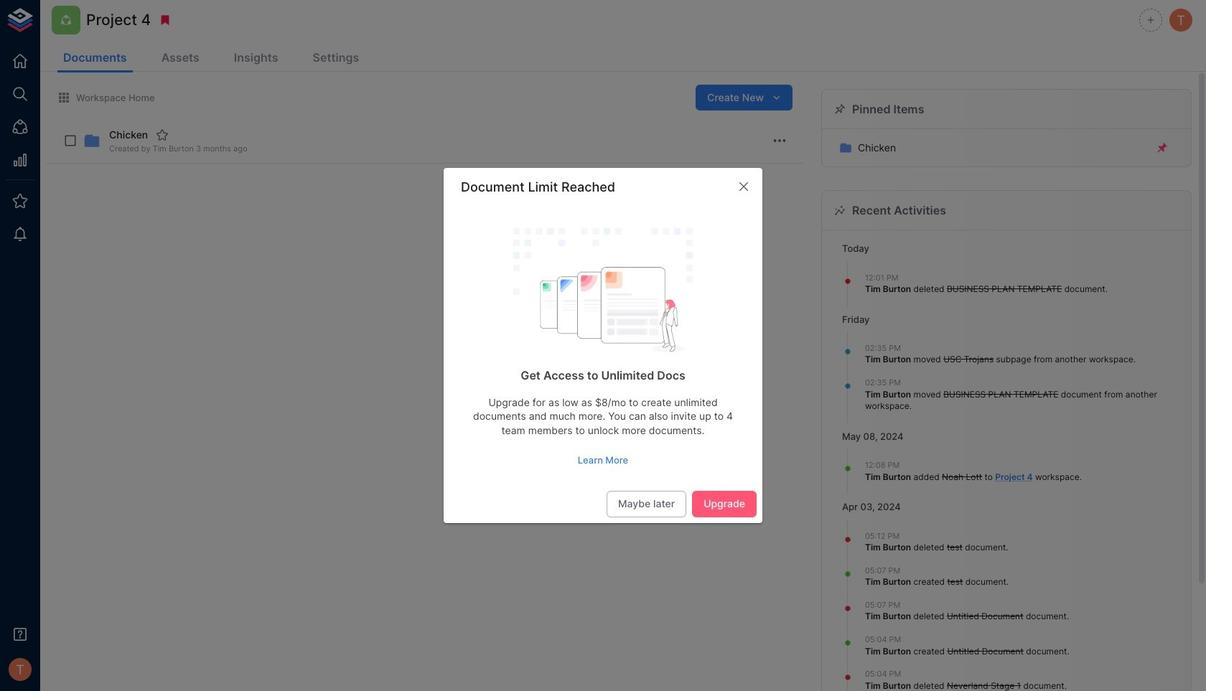 Task type: describe. For each thing, give the bounding box(es) containing it.
favorite image
[[156, 129, 169, 141]]

remove bookmark image
[[159, 14, 172, 27]]



Task type: locate. For each thing, give the bounding box(es) containing it.
dialog
[[444, 168, 763, 523]]

unpin image
[[1156, 142, 1169, 155]]



Task type: vqa. For each thing, say whether or not it's contained in the screenshot.
Comment or @mention collaborator... TEXT FIELD
no



